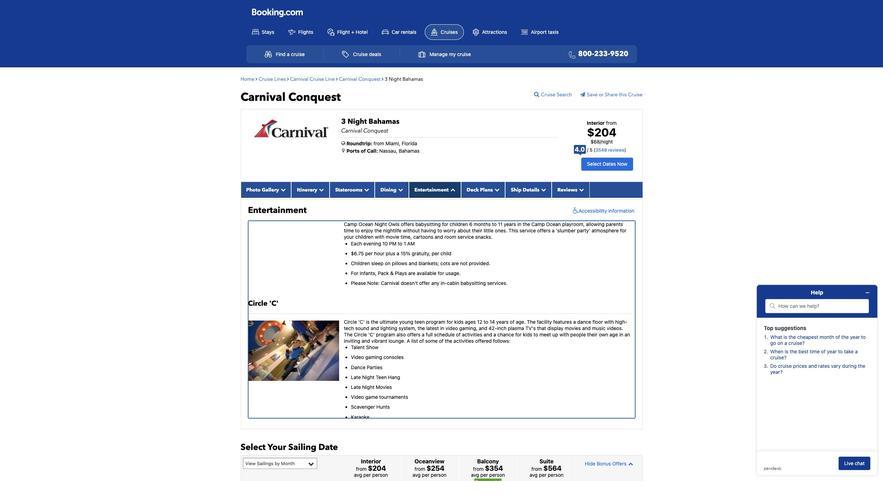 Task type: describe. For each thing, give the bounding box(es) containing it.
2 vertical spatial bahamas
[[399, 148, 420, 154]]

233-
[[595, 49, 611, 59]]

share
[[605, 91, 618, 98]]

doesn't
[[401, 280, 418, 286]]

entertainment inside dropdown button
[[415, 187, 449, 193]]

3 night bahamas
[[385, 76, 423, 82]]

find a cruise link
[[257, 47, 313, 61]]

also
[[397, 332, 406, 338]]

to left 1
[[398, 241, 403, 247]]

balcony from $354 avg per person
[[472, 458, 506, 478]]

photo gallery
[[246, 187, 279, 193]]

per left hour
[[366, 250, 373, 256]]

0 horizontal spatial the
[[344, 332, 353, 338]]

lighting
[[381, 325, 398, 331]]

details
[[523, 187, 540, 193]]

game
[[366, 394, 378, 400]]

1 horizontal spatial program
[[426, 319, 446, 325]]

music
[[593, 325, 606, 331]]

sound
[[356, 325, 370, 331]]

please
[[351, 280, 366, 286]]

roundtrip:
[[347, 140, 373, 146]]

young
[[400, 319, 414, 325]]

and up offered
[[484, 332, 493, 338]]

taxis
[[549, 29, 559, 35]]

years inside circle 'c' is the ultimate young teen program for kids ages 12 to 14 years of age. the facility features a dance floor with high- tech sound and lighting system, the latest in video gaming, and 42-inch plasma tv's that display movies and music videos. the circle 'c' program also offers a full schedule of activities and a chance for kids to meet up with people their own age in an inviting and vibrant lounge. a list of some of the activities offered follows:
[[497, 319, 509, 325]]

gallery
[[262, 187, 279, 193]]

3 night bahamas carnival conquest
[[342, 117, 400, 135]]

angle right image
[[287, 76, 289, 81]]

bahamas for 3 night bahamas
[[403, 76, 423, 82]]

from for interior from $204 $68 / night
[[607, 120, 617, 126]]

800-
[[579, 49, 595, 59]]

1 vertical spatial carnival conquest
[[241, 90, 341, 105]]

night for late night teen hang
[[363, 374, 375, 380]]

plans
[[481, 187, 493, 193]]

2 vertical spatial 'c'
[[369, 332, 375, 338]]

people
[[571, 332, 586, 338]]

date
[[319, 442, 338, 453]]

airport
[[532, 29, 547, 35]]

entertainment button
[[409, 182, 461, 198]]

pm
[[390, 241, 397, 247]]

'c' for circle 'c'
[[270, 299, 279, 308]]

owls
[[389, 221, 400, 227]]

years inside camp ocean night owls offers babysitting for children 6 months to 11 years in the camp ocean playroom, allowing parents time to enjoy the nightlife without having to worry about their little ones. this service offers a 'slumber party' atmosphere for your children with movie time, cartoons and room service snacks.
[[504, 221, 517, 227]]

consoles
[[384, 354, 404, 360]]

deck plans button
[[461, 182, 506, 198]]

ages
[[465, 319, 476, 325]]

1 horizontal spatial with
[[560, 332, 570, 338]]

home
[[241, 76, 255, 82]]

cruise right the this
[[629, 91, 643, 98]]

0 horizontal spatial service
[[458, 234, 474, 240]]

wheelchair image
[[572, 207, 579, 214]]

&
[[391, 270, 394, 276]]

of down roundtrip:
[[361, 148, 366, 154]]

chevron up image for entertainment
[[449, 187, 456, 192]]

of down schedule
[[439, 338, 444, 344]]

carnival right angle right image
[[290, 76, 309, 82]]

find
[[276, 51, 286, 57]]

0 vertical spatial carnival conquest
[[339, 76, 381, 82]]

ones.
[[495, 228, 508, 234]]

cruises link
[[425, 24, 464, 40]]

carnival conquest link
[[339, 76, 382, 82]]

from for oceanview from $254 avg per person
[[415, 466, 426, 472]]

attractions link
[[467, 25, 513, 39]]

your
[[344, 234, 354, 240]]

children sleep on pillows and blankets; cots are not provided.
[[351, 260, 491, 266]]

a right 'plus'
[[397, 250, 400, 256]]

display
[[548, 325, 564, 331]]

night for late night movies
[[363, 384, 375, 390]]

0 horizontal spatial are
[[409, 270, 416, 276]]

carnival inside 3 night bahamas carnival conquest
[[342, 127, 362, 135]]

flights
[[298, 29, 314, 35]]

dates
[[603, 161, 617, 167]]

a inside camp ocean night owls offers babysitting for children 6 months to 11 years in the camp ocean playroom, allowing parents time to enjoy the nightlife without having to worry about their little ones. this service offers a 'slumber party' atmosphere for your children with movie time, cartoons and room service snacks.
[[552, 228, 555, 234]]

plasma
[[508, 325, 525, 331]]

miami,
[[386, 140, 401, 146]]

chevron down image for deck plans
[[493, 187, 500, 192]]

save or share this cruise link
[[581, 91, 643, 98]]

0 vertical spatial children
[[450, 221, 468, 227]]

1 horizontal spatial the
[[527, 319, 536, 325]]

dance
[[351, 364, 366, 370]]

angle right image for home
[[256, 76, 258, 81]]

paper plane image
[[581, 92, 588, 97]]

offer
[[420, 280, 430, 286]]

night
[[602, 139, 613, 145]]

hour
[[374, 250, 385, 256]]

cruise left line
[[310, 76, 324, 82]]

cruise for cruise deals
[[353, 51, 368, 57]]

accessibility information link
[[572, 207, 635, 214]]

and down 12
[[479, 325, 488, 331]]

floor
[[593, 319, 604, 325]]

scavenger hunts
[[351, 404, 390, 410]]

globe image
[[342, 141, 346, 146]]

and up for infants, pack & plays are available for usage.
[[409, 260, 418, 266]]

1 ocean from the left
[[359, 221, 374, 227]]

attractions
[[483, 29, 508, 35]]

person for $564
[[548, 472, 564, 478]]

for down plasma
[[516, 332, 522, 338]]

video game tournaments
[[351, 394, 409, 400]]

of up plasma
[[510, 319, 515, 325]]

per left child
[[432, 250, 440, 256]]

chevron down image for itinerary
[[318, 187, 324, 192]]

to right time
[[355, 228, 360, 234]]

1 vertical spatial with
[[605, 319, 615, 325]]

the down schedule
[[445, 338, 453, 344]]

note:
[[368, 280, 380, 286]]

0 vertical spatial are
[[452, 260, 459, 266]]

without
[[403, 228, 420, 234]]

the down teen
[[418, 325, 425, 331]]

'slumber
[[556, 228, 576, 234]]

1 camp from the left
[[344, 221, 358, 227]]

system,
[[399, 325, 417, 331]]

4.0 / 5 ( 3548 reviews )
[[575, 146, 627, 153]]

$204 for interior from $204 avg per person
[[368, 464, 386, 473]]

/ inside interior from $204 $68 / night
[[600, 139, 602, 145]]

0 vertical spatial offers
[[401, 221, 415, 227]]

select for select your sailing date
[[241, 442, 266, 453]]

/ inside the 4.0 / 5 ( 3548 reviews )
[[588, 147, 589, 153]]

recommended image
[[475, 479, 502, 481]]

services.
[[488, 280, 508, 286]]

for
[[351, 270, 359, 276]]

of down "video"
[[456, 332, 461, 338]]

save or share this cruise
[[588, 91, 643, 98]]

carnival down &
[[381, 280, 400, 286]]

select          dates now
[[588, 161, 628, 167]]

not
[[461, 260, 468, 266]]

1 vertical spatial activities
[[454, 338, 474, 344]]

latest
[[427, 325, 439, 331]]

angle right image for carnival cruise line
[[336, 76, 338, 81]]

carnival cruise line
[[290, 76, 335, 82]]

about
[[458, 228, 471, 234]]

karaoke
[[351, 414, 370, 420]]

flights link
[[283, 25, 319, 39]]

for up "video"
[[447, 319, 453, 325]]

list
[[412, 338, 418, 344]]

infants,
[[360, 270, 377, 276]]

accessibility
[[579, 208, 608, 214]]

'c' for circle 'c' is the ultimate young teen program for kids ages 12 to 14 years of age. the facility features a dance floor with high- tech sound and lighting system, the latest in video gaming, and 42-inch plasma tv's that display movies and music videos. the circle 'c' program also offers a full schedule of activities and a chance for kids to meet up with people their own age in an inviting and vibrant lounge. a list of some of the activities offered follows:
[[359, 319, 365, 325]]

conquest inside 3 night bahamas carnival conquest
[[364, 127, 389, 135]]

15%
[[401, 250, 411, 256]]

and down dance
[[583, 325, 591, 331]]

12
[[478, 319, 483, 325]]

0 horizontal spatial in
[[441, 325, 445, 331]]

avg for $564
[[530, 472, 538, 478]]

chevron up image for hide bonus offers
[[627, 461, 634, 466]]

per for $254
[[422, 472, 430, 478]]

11
[[498, 221, 503, 227]]

a inside navigation
[[287, 51, 290, 57]]

ultimate
[[380, 319, 398, 325]]

provided.
[[469, 260, 491, 266]]

chevron down image for staterooms
[[363, 187, 370, 192]]

for up worry
[[442, 221, 449, 227]]

to right 12
[[484, 319, 489, 325]]

2 ocean from the left
[[547, 221, 561, 227]]

snacks.
[[476, 234, 493, 240]]

tech
[[344, 325, 354, 331]]

to left worry
[[438, 228, 442, 234]]

2 camp from the left
[[532, 221, 545, 227]]

person for $354
[[490, 472, 506, 478]]

late night teen hang
[[351, 374, 401, 380]]

carnival down cruise lines
[[241, 90, 286, 105]]

in inside camp ocean night owls offers babysitting for children 6 months to 11 years in the camp ocean playroom, allowing parents time to enjoy the nightlife without having to worry about their little ones. this service offers a 'slumber party' atmosphere for your children with movie time, cartoons and room service snacks.
[[518, 221, 522, 227]]



Task type: vqa. For each thing, say whether or not it's contained in the screenshot.
Video
yes



Task type: locate. For each thing, give the bounding box(es) containing it.
0 horizontal spatial kids
[[455, 319, 464, 325]]

gratuity,
[[412, 250, 431, 256]]

person down suite
[[548, 472, 564, 478]]

chevron down image up owls
[[397, 187, 404, 192]]

deck
[[467, 187, 479, 193]]

2 horizontal spatial chevron down image
[[540, 187, 547, 192]]

avg for $354
[[472, 472, 480, 478]]

the right 11
[[523, 221, 531, 227]]

to
[[493, 221, 497, 227], [355, 228, 360, 234], [438, 228, 442, 234], [398, 241, 403, 247], [484, 319, 489, 325], [534, 332, 539, 338]]

per inside interior from $204 avg per person
[[364, 472, 371, 478]]

1 vertical spatial babysitting
[[461, 280, 486, 286]]

4 chevron down image from the left
[[578, 187, 585, 192]]

avg for $204
[[354, 472, 362, 478]]

1 horizontal spatial angle right image
[[336, 76, 338, 81]]

their
[[472, 228, 483, 234], [588, 332, 598, 338]]

1 vertical spatial their
[[588, 332, 598, 338]]

bahamas inside 3 night bahamas carnival conquest
[[369, 117, 400, 126]]

manage my cruise
[[430, 51, 471, 57]]

gaming,
[[460, 325, 478, 331]]

)
[[625, 147, 627, 153]]

1 horizontal spatial 3
[[385, 76, 388, 82]]

scavenger
[[351, 404, 375, 410]]

0 horizontal spatial their
[[472, 228, 483, 234]]

chevron up image right bonus
[[627, 461, 634, 466]]

from for interior from $204 avg per person
[[356, 466, 367, 472]]

3 for 3 night bahamas carnival conquest
[[342, 117, 346, 126]]

oceanview from $254 avg per person
[[413, 458, 447, 478]]

per
[[366, 250, 373, 256], [432, 250, 440, 256], [364, 472, 371, 478], [422, 472, 430, 478], [481, 472, 488, 478], [539, 472, 547, 478]]

1 avg from the left
[[354, 472, 362, 478]]

to down the tv's
[[534, 332, 539, 338]]

travel menu navigation
[[246, 45, 637, 63]]

1 vertical spatial entertainment
[[248, 205, 307, 216]]

1 vertical spatial $204
[[368, 464, 386, 473]]

2 vertical spatial circle
[[354, 332, 367, 338]]

per for $204
[[364, 472, 371, 478]]

carnival conquest down cruise deals link
[[339, 76, 381, 82]]

from for suite from $564 avg per person
[[532, 466, 543, 472]]

cruise inside manage my cruise dropdown button
[[458, 51, 471, 57]]

1 horizontal spatial $204
[[588, 126, 617, 139]]

pack
[[378, 270, 389, 276]]

2 cruise from the left
[[458, 51, 471, 57]]

for up the in-
[[438, 270, 445, 276]]

their inside circle 'c' is the ultimate young teen program for kids ages 12 to 14 years of age. the facility features a dance floor with high- tech sound and lighting system, the latest in video gaming, and 42-inch plasma tv's that display movies and music videos. the circle 'c' program also offers a full schedule of activities and a chance for kids to meet up with people their own age in an inviting and vibrant lounge. a list of some of the activities offered follows:
[[588, 332, 598, 338]]

1 horizontal spatial /
[[600, 139, 602, 145]]

1 vertical spatial offers
[[538, 228, 551, 234]]

the right is
[[371, 319, 379, 325]]

1 vertical spatial kids
[[523, 332, 533, 338]]

3 for 3 night bahamas
[[385, 76, 388, 82]]

0 horizontal spatial 3
[[342, 117, 346, 126]]

meet
[[540, 332, 552, 338]]

person inside interior from $204 avg per person
[[373, 472, 388, 478]]

per inside balcony from $354 avg per person
[[481, 472, 488, 478]]

child
[[441, 250, 452, 256]]

camp
[[344, 221, 358, 227], [532, 221, 545, 227]]

chevron up image inside 'entertainment' dropdown button
[[449, 187, 456, 192]]

offers up list
[[408, 332, 421, 338]]

night for 3 night bahamas carnival conquest
[[348, 117, 367, 126]]

0 vertical spatial 'c'
[[270, 299, 279, 308]]

1 chevron down image from the left
[[279, 187, 286, 192]]

offered
[[476, 338, 492, 344]]

video for video game tournaments
[[351, 394, 364, 400]]

$68
[[591, 139, 600, 145]]

tv's
[[526, 325, 536, 331]]

cruise for cruise lines
[[259, 76, 273, 82]]

0 vertical spatial the
[[527, 319, 536, 325]]

from inside interior from $204 avg per person
[[356, 466, 367, 472]]

rentals
[[401, 29, 417, 35]]

per down interior
[[364, 472, 371, 478]]

0 horizontal spatial select
[[241, 442, 266, 453]]

chevron down image inside ship details dropdown button
[[540, 187, 547, 192]]

chevron down image inside deck plans dropdown button
[[493, 187, 500, 192]]

800-233-9520
[[579, 49, 629, 59]]

/ up the 4.0 / 5 ( 3548 reviews )
[[600, 139, 602, 145]]

1 horizontal spatial select
[[588, 161, 602, 167]]

0 horizontal spatial chevron up image
[[449, 187, 456, 192]]

person inside suite from $564 avg per person
[[548, 472, 564, 478]]

service right "this"
[[520, 228, 536, 234]]

3 avg from the left
[[472, 472, 480, 478]]

1 late from the top
[[351, 374, 361, 380]]

3 up globe icon
[[342, 117, 346, 126]]

video for video gaming consoles
[[351, 354, 364, 360]]

booking.com home image
[[252, 8, 303, 18]]

carnival conquest main content
[[237, 71, 647, 481]]

1
[[404, 241, 406, 247]]

little
[[484, 228, 494, 234]]

chevron down image
[[279, 187, 286, 192], [363, 187, 370, 192], [397, 187, 404, 192], [578, 187, 585, 192]]

2 person from the left
[[431, 472, 447, 478]]

1 vertical spatial in
[[441, 325, 445, 331]]

1 horizontal spatial kids
[[523, 332, 533, 338]]

the right enjoy
[[375, 228, 382, 234]]

800-233-9520 link
[[566, 49, 629, 59]]

video up the scavenger at bottom
[[351, 394, 364, 400]]

select          dates now link
[[582, 158, 634, 171]]

carnival cruise line link
[[290, 76, 335, 82]]

from inside balcony from $354 avg per person
[[474, 466, 484, 472]]

their down months
[[472, 228, 483, 234]]

0 horizontal spatial $204
[[368, 464, 386, 473]]

angle right image for carnival conquest
[[382, 76, 384, 81]]

avg for $254
[[413, 472, 421, 478]]

2 angle right image from the left
[[336, 76, 338, 81]]

cruise for cruise search
[[542, 91, 556, 98]]

from down suite
[[532, 466, 543, 472]]

ocean
[[359, 221, 374, 227], [547, 221, 561, 227]]

2 late from the top
[[351, 384, 361, 390]]

person down interior
[[373, 472, 388, 478]]

3 person from the left
[[490, 472, 506, 478]]

a
[[407, 338, 410, 344]]

4.0
[[575, 146, 585, 153]]

cruise inside "travel menu" navigation
[[353, 51, 368, 57]]

avg inside oceanview from $254 avg per person
[[413, 472, 421, 478]]

1 vertical spatial chevron up image
[[627, 461, 634, 466]]

1 person from the left
[[373, 472, 388, 478]]

conquest down cruise deals
[[359, 76, 381, 82]]

chevron up image left the deck
[[449, 187, 456, 192]]

1 horizontal spatial cruise
[[458, 51, 471, 57]]

1 horizontal spatial children
[[450, 221, 468, 227]]

2 vertical spatial offers
[[408, 332, 421, 338]]

$254
[[427, 464, 445, 473]]

0 horizontal spatial entertainment
[[248, 205, 307, 216]]

6
[[470, 221, 473, 227]]

chevron down image inside photo gallery dropdown button
[[279, 187, 286, 192]]

camp up time
[[344, 221, 358, 227]]

3 chevron down image from the left
[[397, 187, 404, 192]]

usage.
[[446, 270, 461, 276]]

2 horizontal spatial 'c'
[[369, 332, 375, 338]]

line
[[326, 76, 335, 82]]

0 vertical spatial in
[[518, 221, 522, 227]]

0 horizontal spatial 'c'
[[270, 299, 279, 308]]

0 vertical spatial 3
[[385, 76, 388, 82]]

3 inside 3 night bahamas carnival conquest
[[342, 117, 346, 126]]

3 chevron down image from the left
[[540, 187, 547, 192]]

avg inside suite from $564 avg per person
[[530, 472, 538, 478]]

1 horizontal spatial chevron down image
[[493, 187, 500, 192]]

with inside camp ocean night owls offers babysitting for children 6 months to 11 years in the camp ocean playroom, allowing parents time to enjoy the nightlife without having to worry about their little ones. this service offers a 'slumber party' atmosphere for your children with movie time, cartoons and room service snacks.
[[375, 234, 385, 240]]

0 horizontal spatial angle right image
[[256, 76, 258, 81]]

chevron down image inside staterooms dropdown button
[[363, 187, 370, 192]]

for
[[442, 221, 449, 227], [621, 228, 627, 234], [438, 270, 445, 276], [447, 319, 453, 325], [516, 332, 522, 338]]

chevron down image left staterooms
[[318, 187, 324, 192]]

1 horizontal spatial 'c'
[[359, 319, 365, 325]]

0 vertical spatial $204
[[588, 126, 617, 139]]

the up the tv's
[[527, 319, 536, 325]]

cruise for find a cruise
[[291, 51, 305, 57]]

42-
[[489, 325, 497, 331]]

1 vertical spatial select
[[241, 442, 266, 453]]

video
[[446, 325, 458, 331]]

and up talent show
[[362, 338, 370, 344]]

show
[[366, 344, 379, 350]]

circle for circle 'c' is the ultimate young teen program for kids ages 12 to 14 years of age. the facility features a dance floor with high- tech sound and lighting system, the latest in video gaming, and 42-inch plasma tv's that display movies and music videos. the circle 'c' program also offers a full schedule of activities and a chance for kids to meet up with people their own age in an inviting and vibrant lounge. a list of some of the activities offered follows:
[[344, 319, 357, 325]]

for down parents
[[621, 228, 627, 234]]

by
[[275, 461, 280, 466]]

in left 'an'
[[620, 332, 624, 338]]

per for $564
[[539, 472, 547, 478]]

babysitting right cabin
[[461, 280, 486, 286]]

2 horizontal spatial angle right image
[[382, 76, 384, 81]]

gaming
[[366, 354, 383, 360]]

10
[[383, 241, 388, 247]]

dining
[[381, 187, 397, 193]]

a down 42-
[[494, 332, 497, 338]]

cruise right find
[[291, 51, 305, 57]]

chevron down image inside dining dropdown button
[[397, 187, 404, 192]]

2 video from the top
[[351, 394, 364, 400]]

1 vertical spatial conquest
[[289, 90, 341, 105]]

9520
[[611, 49, 629, 59]]

from inside suite from $564 avg per person
[[532, 466, 543, 472]]

program down the lighting
[[376, 332, 396, 338]]

a
[[287, 51, 290, 57], [552, 228, 555, 234], [397, 250, 400, 256], [574, 319, 577, 325], [422, 332, 425, 338], [494, 332, 497, 338]]

oceanview
[[415, 458, 445, 465]]

2 vertical spatial in
[[620, 332, 624, 338]]

with right up
[[560, 332, 570, 338]]

conquest down carnival cruise line at the left of the page
[[289, 90, 341, 105]]

0 vertical spatial entertainment
[[415, 187, 449, 193]]

offers
[[613, 461, 627, 467]]

video gaming consoles
[[351, 354, 404, 360]]

children up about
[[450, 221, 468, 227]]

chevron down image left dining
[[363, 187, 370, 192]]

circle 'c'
[[248, 299, 279, 308]]

night up game
[[363, 384, 375, 390]]

0 horizontal spatial /
[[588, 147, 589, 153]]

1 vertical spatial circle
[[344, 319, 357, 325]]

+
[[352, 29, 355, 35]]

1 horizontal spatial babysitting
[[461, 280, 486, 286]]

features
[[554, 319, 572, 325]]

in
[[518, 221, 522, 227], [441, 325, 445, 331], [620, 332, 624, 338]]

angle right image right line
[[336, 76, 338, 81]]

program up latest at the left of page
[[426, 319, 446, 325]]

late for late night teen hang
[[351, 374, 361, 380]]

1 cruise from the left
[[291, 51, 305, 57]]

years up "this"
[[504, 221, 517, 227]]

night inside camp ocean night owls offers babysitting for children 6 months to 11 years in the camp ocean playroom, allowing parents time to enjoy the nightlife without having to worry about their little ones. this service offers a 'slumber party' atmosphere for your children with movie time, cartoons and room service snacks.
[[375, 221, 387, 227]]

sailings
[[257, 461, 274, 466]]

0 horizontal spatial children
[[356, 234, 374, 240]]

babysitting inside camp ocean night owls offers babysitting for children 6 months to 11 years in the camp ocean playroom, allowing parents time to enjoy the nightlife without having to worry about their little ones. this service offers a 'slumber party' atmosphere for your children with movie time, cartoons and room service snacks.
[[416, 221, 441, 227]]

a up movies
[[574, 319, 577, 325]]

0 vertical spatial conquest
[[359, 76, 381, 82]]

with up videos. at the right bottom
[[605, 319, 615, 325]]

avg down interior
[[354, 472, 362, 478]]

circle for circle 'c'
[[248, 299, 268, 308]]

view
[[246, 461, 256, 466]]

0 vertical spatial activities
[[462, 332, 483, 338]]

chevron up image inside hide bonus offers link
[[627, 461, 634, 466]]

parents
[[606, 221, 624, 227]]

reviews
[[558, 187, 578, 193]]

$204 inside interior from $204 $68 / night
[[588, 126, 617, 139]]

chevron down image left ship
[[493, 187, 500, 192]]

ocean up 'slumber
[[547, 221, 561, 227]]

chevron down image inside itinerary dropdown button
[[318, 187, 324, 192]]

chevron down image for ship details
[[540, 187, 547, 192]]

3 right carnival conquest link
[[385, 76, 388, 82]]

1 horizontal spatial ocean
[[547, 221, 561, 227]]

avg inside interior from $204 avg per person
[[354, 472, 362, 478]]

2 avg from the left
[[413, 472, 421, 478]]

per down suite
[[539, 472, 547, 478]]

1 horizontal spatial their
[[588, 332, 598, 338]]

interior from $204 $68 / night
[[587, 120, 617, 145]]

search image
[[535, 91, 542, 97]]

a left 'slumber
[[552, 228, 555, 234]]

0 vertical spatial babysitting
[[416, 221, 441, 227]]

late for late night movies
[[351, 384, 361, 390]]

night
[[389, 76, 402, 82], [348, 117, 367, 126], [375, 221, 387, 227], [363, 374, 375, 380], [363, 384, 375, 390]]

from for balcony from $354 avg per person
[[474, 466, 484, 472]]

cots
[[441, 260, 451, 266]]

1 vertical spatial 'c'
[[359, 319, 365, 325]]

an
[[625, 332, 631, 338]]

their down music
[[588, 332, 598, 338]]

accessibility information
[[579, 208, 635, 214]]

per for $354
[[481, 472, 488, 478]]

1 vertical spatial video
[[351, 394, 364, 400]]

the down tech
[[344, 332, 353, 338]]

vibrant
[[372, 338, 388, 344]]

angle right image
[[256, 76, 258, 81], [336, 76, 338, 81], [382, 76, 384, 81]]

cartoons
[[414, 234, 434, 240]]

of right list
[[420, 338, 424, 344]]

from down interior
[[356, 466, 367, 472]]

view sailings by month
[[246, 461, 295, 466]]

2 chevron down image from the left
[[493, 187, 500, 192]]

0 vertical spatial program
[[426, 319, 446, 325]]

video down talent at the left of page
[[351, 354, 364, 360]]

/
[[600, 139, 602, 145], [588, 147, 589, 153]]

flight + hotel link
[[322, 25, 374, 39]]

2 vertical spatial with
[[560, 332, 570, 338]]

2 chevron down image from the left
[[363, 187, 370, 192]]

having
[[422, 228, 437, 234]]

florida
[[402, 140, 418, 146]]

1 horizontal spatial chevron up image
[[627, 461, 634, 466]]

0 vertical spatial chevron up image
[[449, 187, 456, 192]]

0 vertical spatial service
[[520, 228, 536, 234]]

$204 for interior from $204 $68 / night
[[588, 126, 617, 139]]

videos.
[[607, 325, 624, 331]]

chevron down image for reviews
[[578, 187, 585, 192]]

2 vertical spatial conquest
[[364, 127, 389, 135]]

bahamas for 3 night bahamas carnival conquest
[[369, 117, 400, 126]]

dance
[[578, 319, 592, 325]]

offers inside circle 'c' is the ultimate young teen program for kids ages 12 to 14 years of age. the facility features a dance floor with high- tech sound and lighting system, the latest in video gaming, and 42-inch plasma tv's that display movies and music videos. the circle 'c' program also offers a full schedule of activities and a chance for kids to meet up with people their own age in an inviting and vibrant lounge. a list of some of the activities offered follows:
[[408, 332, 421, 338]]

hang
[[388, 374, 401, 380]]

per inside suite from $564 avg per person
[[539, 472, 547, 478]]

chevron down image
[[318, 187, 324, 192], [493, 187, 500, 192], [540, 187, 547, 192]]

carnival
[[290, 76, 309, 82], [339, 76, 358, 82], [241, 90, 286, 105], [342, 127, 362, 135], [381, 280, 400, 286]]

0 vertical spatial late
[[351, 374, 361, 380]]

1 angle right image from the left
[[256, 76, 258, 81]]

carnival up roundtrip:
[[342, 127, 362, 135]]

from down "oceanview"
[[415, 466, 426, 472]]

and left room
[[435, 234, 444, 240]]

cruise inside find a cruise link
[[291, 51, 305, 57]]

3548
[[596, 147, 608, 153]]

manage
[[430, 51, 448, 57]]

person inside balcony from $354 avg per person
[[490, 472, 506, 478]]

cruise for manage my cruise
[[458, 51, 471, 57]]

sleep
[[372, 260, 384, 266]]

carnival right line
[[339, 76, 358, 82]]

0 horizontal spatial with
[[375, 234, 385, 240]]

map marker image
[[342, 148, 345, 153]]

0 vertical spatial their
[[472, 228, 483, 234]]

1 horizontal spatial entertainment
[[415, 187, 449, 193]]

0 vertical spatial circle
[[248, 299, 268, 308]]

chevron down image left reviews at the top
[[540, 187, 547, 192]]

select down (
[[588, 161, 602, 167]]

night for 3 night bahamas
[[389, 76, 402, 82]]

and right sound
[[371, 325, 379, 331]]

chevron down image left itinerary
[[279, 187, 286, 192]]

0 horizontal spatial chevron down image
[[318, 187, 324, 192]]

per inside oceanview from $254 avg per person
[[422, 472, 430, 478]]

person inside oceanview from $254 avg per person
[[431, 472, 447, 478]]

up
[[553, 332, 559, 338]]

chevron up image
[[449, 187, 456, 192], [627, 461, 634, 466]]

talent show
[[351, 344, 379, 350]]

deck plans
[[467, 187, 493, 193]]

1 vertical spatial service
[[458, 234, 474, 240]]

from for roundtrip: from miami, florida
[[374, 140, 385, 146]]

1 vertical spatial the
[[344, 332, 353, 338]]

kids up "video"
[[455, 319, 464, 325]]

carnival conquest down angle right image
[[241, 90, 341, 105]]

person down "oceanview"
[[431, 472, 447, 478]]

flight
[[338, 29, 350, 35]]

teen
[[415, 319, 425, 325]]

is
[[366, 319, 370, 325]]

camp down details on the top
[[532, 221, 545, 227]]

their inside camp ocean night owls offers babysitting for children 6 months to 11 years in the camp ocean playroom, allowing parents time to enjoy the nightlife without having to worry about their little ones. this service offers a 'slumber party' atmosphere for your children with movie time, cartoons and room service snacks.
[[472, 228, 483, 234]]

chevron down image for dining
[[397, 187, 404, 192]]

$204 inside interior from $204 avg per person
[[368, 464, 386, 473]]

from down balcony
[[474, 466, 484, 472]]

per up recommended image
[[481, 472, 488, 478]]

4 avg from the left
[[530, 472, 538, 478]]

0 horizontal spatial program
[[376, 332, 396, 338]]

children down enjoy
[[356, 234, 374, 240]]

0 vertical spatial video
[[351, 354, 364, 360]]

night inside 3 night bahamas carnival conquest
[[348, 117, 367, 126]]

1 horizontal spatial service
[[520, 228, 536, 234]]

home link
[[241, 76, 255, 82]]

0 vertical spatial kids
[[455, 319, 464, 325]]

0 vertical spatial select
[[588, 161, 602, 167]]

1 video from the top
[[351, 354, 364, 360]]

avg left '$564'
[[530, 472, 538, 478]]

in-
[[441, 280, 447, 286]]

night up roundtrip:
[[348, 117, 367, 126]]

cruise right my
[[458, 51, 471, 57]]

and inside camp ocean night owls offers babysitting for children 6 months to 11 years in the camp ocean playroom, allowing parents time to enjoy the nightlife without having to worry about their little ones. this service offers a 'slumber party' atmosphere for your children with movie time, cartoons and room service snacks.
[[435, 234, 444, 240]]

babysitting up having at top left
[[416, 221, 441, 227]]

1 vertical spatial late
[[351, 384, 361, 390]]

chevron down image for photo gallery
[[279, 187, 286, 192]]

a left full
[[422, 332, 425, 338]]

to left 11
[[493, 221, 497, 227]]

2 horizontal spatial in
[[620, 332, 624, 338]]

avg inside balcony from $354 avg per person
[[472, 472, 480, 478]]

late night movies
[[351, 384, 392, 390]]

night down dance parties
[[363, 374, 375, 380]]

ocean up enjoy
[[359, 221, 374, 227]]

4 person from the left
[[548, 472, 564, 478]]

circle 'c' is the ultimate young teen program for kids ages 12 to 14 years of age. the facility features a dance floor with high- tech sound and lighting system, the latest in video gaming, and 42-inch plasma tv's that display movies and music videos. the circle 'c' program also offers a full schedule of activities and a chance for kids to meet up with people their own age in an inviting and vibrant lounge. a list of some of the activities offered follows:
[[344, 319, 631, 344]]

0 horizontal spatial camp
[[344, 221, 358, 227]]

from inside interior from $204 $68 / night
[[607, 120, 617, 126]]

are left not
[[452, 260, 459, 266]]

select your sailing date
[[241, 442, 338, 453]]

avg down "oceanview"
[[413, 472, 421, 478]]

1 vertical spatial are
[[409, 270, 416, 276]]

1 chevron down image from the left
[[318, 187, 324, 192]]

lounge.
[[389, 338, 406, 344]]

1 vertical spatial 3
[[342, 117, 346, 126]]

night right carnival conquest link
[[389, 76, 402, 82]]

person for $204
[[373, 472, 388, 478]]

3 angle right image from the left
[[382, 76, 384, 81]]

offers up without
[[401, 221, 415, 227]]

1 vertical spatial children
[[356, 234, 374, 240]]

years up inch
[[497, 319, 509, 325]]

1 vertical spatial bahamas
[[369, 117, 400, 126]]

select for select          dates now
[[588, 161, 602, 167]]

carnival cruise line image
[[254, 119, 329, 138]]

0 vertical spatial years
[[504, 221, 517, 227]]

from inside oceanview from $254 avg per person
[[415, 466, 426, 472]]

avg up recommended image
[[472, 472, 480, 478]]

/ left 5
[[588, 147, 589, 153]]

$6.75 per hour plus a 15% gratuity, per child
[[351, 250, 452, 256]]

0 horizontal spatial cruise
[[291, 51, 305, 57]]

hotel
[[356, 29, 368, 35]]

chevron down image inside reviews dropdown button
[[578, 187, 585, 192]]

1 vertical spatial years
[[497, 319, 509, 325]]

0 horizontal spatial ocean
[[359, 221, 374, 227]]

chance
[[498, 332, 514, 338]]

late
[[351, 374, 361, 380], [351, 384, 361, 390]]

1 vertical spatial program
[[376, 332, 396, 338]]

service down about
[[458, 234, 474, 240]]

ports
[[347, 148, 360, 154]]

1 horizontal spatial in
[[518, 221, 522, 227]]

person for $254
[[431, 472, 447, 478]]

airport taxis link
[[516, 25, 565, 39]]



